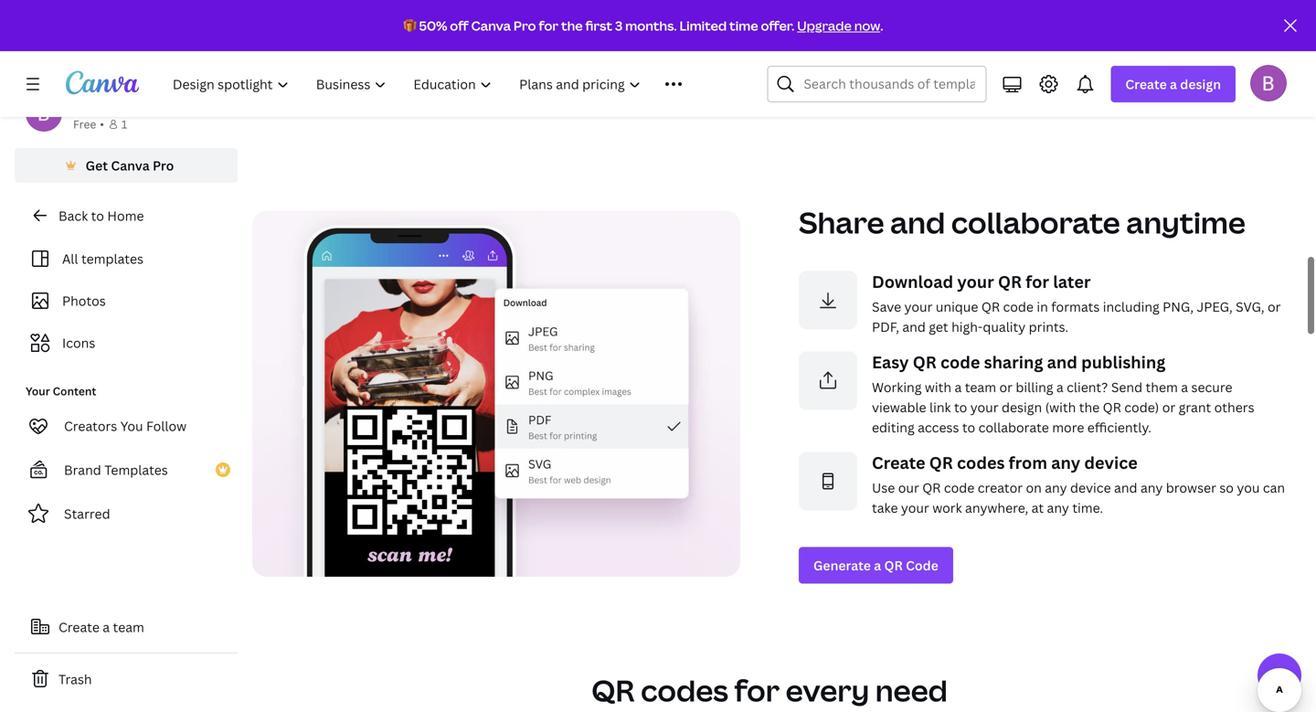 Task type: locate. For each thing, give the bounding box(es) containing it.
others
[[1214, 399, 1255, 416]]

easy
[[872, 351, 909, 373]]

more
[[1052, 419, 1084, 436]]

to
[[671, 0, 684, 8], [91, 207, 104, 224], [954, 399, 967, 416], [962, 419, 975, 436]]

2 horizontal spatial for
[[1026, 271, 1049, 293]]

touch
[[632, 0, 668, 8]]

generate a qr code link down (teams)
[[252, 79, 407, 116]]

1 horizontal spatial generate a qr code link
[[799, 547, 953, 584]]

home
[[107, 207, 144, 224]]

device up the 'time.'
[[1070, 479, 1111, 496]]

generate a qr code link
[[252, 79, 407, 116], [799, 547, 953, 584]]

formats
[[1051, 298, 1100, 315]]

1 vertical spatial code
[[906, 557, 939, 574]]

create a design button
[[1111, 66, 1236, 102]]

you
[[1237, 479, 1260, 496]]

creators you follow
[[64, 417, 187, 435]]

code)
[[1125, 399, 1159, 416]]

for down adding
[[539, 17, 559, 34]]

0 vertical spatial canva
[[471, 17, 511, 34]]

0 horizontal spatial unique
[[437, 31, 480, 48]]

1 vertical spatial by
[[575, 11, 591, 28]]

pro down adding
[[514, 17, 536, 34]]

codes
[[957, 452, 1005, 474], [641, 670, 728, 710]]

create a team
[[58, 618, 144, 636]]

the inside easy qr code sharing and publishing working with a team or billing a client? send them a secure viewable link to your design (with the qr code) or grant others editing access to collaborate more efficiently.
[[1079, 399, 1100, 416]]

0 vertical spatial device
[[1084, 452, 1138, 474]]

get canva pro button
[[15, 148, 238, 183]]

0 vertical spatial brand
[[653, 11, 690, 28]]

canva right the get
[[111, 157, 150, 174]]

canva right off
[[471, 17, 511, 34]]

with left 🎁
[[376, 31, 403, 48]]

any down "more"
[[1051, 452, 1081, 474]]

None search field
[[767, 66, 987, 102]]

editing
[[872, 419, 915, 436]]

with up link
[[925, 378, 952, 396]]

design down billing
[[1002, 399, 1042, 416]]

and up client?
[[1047, 351, 1078, 373]]

2 vertical spatial for
[[734, 670, 780, 710]]

a inside the showcase your business by adding a professional touch to your qr code design or mix branding with design by using the brand kit (teams) with your unique new qr code.
[[542, 0, 549, 8]]

create inside create a team button
[[58, 618, 100, 636]]

collaborate up later
[[951, 202, 1120, 242]]

1 vertical spatial canva
[[111, 157, 150, 174]]

team up trash link
[[113, 618, 144, 636]]

generate a qr code down take
[[813, 557, 939, 574]]

1 horizontal spatial pro
[[514, 17, 536, 34]]

•
[[100, 117, 104, 132]]

templates
[[81, 250, 143, 267]]

with down adding
[[502, 11, 529, 28]]

with
[[502, 11, 529, 28], [376, 31, 403, 48], [925, 378, 952, 396]]

qr codes for every need
[[591, 670, 948, 710]]

1 horizontal spatial for
[[734, 670, 780, 710]]

create
[[1126, 75, 1167, 93], [872, 452, 926, 474], [58, 618, 100, 636]]

qr
[[718, 0, 737, 8], [511, 31, 530, 48], [338, 89, 356, 106], [998, 271, 1022, 293], [982, 298, 1000, 315], [913, 351, 937, 373], [1103, 399, 1121, 416], [929, 452, 953, 474], [922, 479, 941, 496], [884, 557, 903, 574], [591, 670, 635, 710]]

upgrade now button
[[797, 17, 880, 34]]

0 vertical spatial by
[[478, 0, 494, 8]]

publishing
[[1081, 351, 1166, 373]]

later
[[1053, 271, 1091, 293]]

device down efficiently.
[[1084, 452, 1138, 474]]

including
[[1103, 298, 1160, 315]]

1 vertical spatial unique
[[936, 298, 978, 315]]

kit
[[694, 11, 710, 28]]

to right back
[[91, 207, 104, 224]]

your down mix
[[406, 31, 434, 48]]

to inside 'link'
[[91, 207, 104, 224]]

unique inside download your qr for later save your unique qr code in formats including png, jpeg, svg, or pdf, and get high-quality prints.
[[936, 298, 978, 315]]

the
[[630, 11, 650, 28], [561, 17, 583, 34], [1079, 399, 1100, 416]]

0 horizontal spatial code
[[359, 89, 392, 106]]

create inside the create qr codes from any device use our qr code creator on any device and any browser so you can take your work anywhere, at any time.
[[872, 452, 926, 474]]

and inside download your qr for later save your unique qr code in formats including png, jpeg, svg, or pdf, and get high-quality prints.
[[902, 318, 926, 335]]

0 horizontal spatial brand
[[64, 461, 101, 478]]

(with
[[1045, 399, 1076, 416]]

offer.
[[761, 17, 795, 34]]

free
[[73, 117, 96, 132]]

1 horizontal spatial team
[[965, 378, 996, 396]]

them
[[1146, 378, 1178, 396]]

photos link
[[26, 283, 227, 318]]

or right "svg,"
[[1268, 298, 1281, 315]]

2 horizontal spatial the
[[1079, 399, 1100, 416]]

code inside the showcase your business by adding a professional touch to your qr code design or mix branding with design by using the brand kit (teams) with your unique new qr code.
[[325, 11, 356, 28]]

the down client?
[[1079, 399, 1100, 416]]

generate
[[267, 89, 324, 106], [813, 557, 871, 574]]

1 vertical spatial for
[[1026, 271, 1049, 293]]

limited
[[680, 17, 727, 34]]

1 horizontal spatial unique
[[936, 298, 978, 315]]

code left in
[[1003, 298, 1034, 315]]

for up in
[[1026, 271, 1049, 293]]

collaborate up 'from'
[[979, 419, 1049, 436]]

code down (teams)
[[359, 89, 392, 106]]

0 horizontal spatial create
[[58, 618, 100, 636]]

0 vertical spatial create
[[1126, 75, 1167, 93]]

by down professional
[[575, 11, 591, 28]]

code.
[[533, 31, 567, 48]]

generate a qr code for bottommost generate a qr code link
[[813, 557, 939, 574]]

canva inside button
[[111, 157, 150, 174]]

0 horizontal spatial canva
[[111, 157, 150, 174]]

1 vertical spatial create
[[872, 452, 926, 474]]

unique
[[437, 31, 480, 48], [936, 298, 978, 315]]

a
[[542, 0, 549, 8], [1170, 75, 1177, 93], [327, 89, 335, 106], [955, 378, 962, 396], [1057, 378, 1064, 396], [1181, 378, 1188, 396], [874, 557, 881, 574], [103, 618, 110, 636]]

viewable
[[872, 399, 926, 416]]

2 vertical spatial with
[[925, 378, 952, 396]]

2 horizontal spatial create
[[1126, 75, 1167, 93]]

0 vertical spatial generate a qr code
[[267, 89, 392, 106]]

and inside easy qr code sharing and publishing working with a team or billing a client? send them a secure viewable link to your design (with the qr code) or grant others editing access to collaborate more efficiently.
[[1047, 351, 1078, 373]]

0 vertical spatial unique
[[437, 31, 480, 48]]

your down our
[[901, 499, 929, 516]]

0 vertical spatial codes
[[957, 452, 1005, 474]]

0 horizontal spatial for
[[539, 17, 559, 34]]

1 horizontal spatial brand
[[653, 11, 690, 28]]

grant
[[1179, 399, 1211, 416]]

code down work
[[906, 557, 939, 574]]

1 horizontal spatial codes
[[957, 452, 1005, 474]]

brand down touch
[[653, 11, 690, 28]]

code up work
[[944, 479, 975, 496]]

design left bob builder icon
[[1180, 75, 1221, 93]]

device
[[1084, 452, 1138, 474], [1070, 479, 1111, 496]]

1 horizontal spatial code
[[906, 557, 939, 574]]

access
[[918, 419, 959, 436]]

new
[[483, 31, 508, 48]]

your
[[390, 0, 418, 8], [687, 0, 715, 8], [406, 31, 434, 48], [957, 271, 994, 293], [904, 298, 933, 315], [970, 399, 999, 416], [901, 499, 929, 516]]

for left every
[[734, 670, 780, 710]]

canva
[[471, 17, 511, 34], [111, 157, 150, 174]]

collaborate
[[951, 202, 1120, 242], [979, 419, 1049, 436]]

0 vertical spatial generate
[[267, 89, 324, 106]]

2 horizontal spatial with
[[925, 378, 952, 396]]

generate a qr code
[[267, 89, 392, 106], [813, 557, 939, 574]]

back to home
[[58, 207, 144, 224]]

by
[[478, 0, 494, 8], [575, 11, 591, 28]]

team inside button
[[113, 618, 144, 636]]

send
[[1111, 378, 1143, 396]]

by up branding
[[478, 0, 494, 8]]

top level navigation element
[[161, 66, 723, 102], [161, 66, 723, 102]]

Search search field
[[804, 67, 975, 101]]

pro up back to home 'link'
[[153, 157, 174, 174]]

free •
[[73, 117, 104, 132]]

1 horizontal spatial generate
[[813, 557, 871, 574]]

the down touch
[[630, 11, 650, 28]]

or inside download your qr for later save your unique qr code in formats including png, jpeg, svg, or pdf, and get high-quality prints.
[[1268, 298, 1281, 315]]

generate a qr code link down take
[[799, 547, 953, 584]]

1 vertical spatial generate a qr code
[[813, 557, 939, 574]]

0 horizontal spatial with
[[376, 31, 403, 48]]

1 vertical spatial with
[[376, 31, 403, 48]]

code down high-
[[941, 351, 980, 373]]

download your qr for later save your unique qr code in formats including png, jpeg, svg, or pdf, and get high-quality prints.
[[872, 271, 1281, 335]]

brand up starred in the bottom of the page
[[64, 461, 101, 478]]

team down sharing
[[965, 378, 996, 396]]

.
[[880, 17, 883, 34]]

back
[[58, 207, 88, 224]]

and up the download
[[890, 202, 945, 242]]

1 horizontal spatial with
[[502, 11, 529, 28]]

0 vertical spatial collaborate
[[951, 202, 1120, 242]]

0 horizontal spatial codes
[[641, 670, 728, 710]]

or inside the showcase your business by adding a professional touch to your qr code design or mix branding with design by using the brand kit (teams) with your unique new qr code.
[[403, 11, 416, 28]]

brand
[[653, 11, 690, 28], [64, 461, 101, 478]]

0 horizontal spatial generate a qr code
[[267, 89, 392, 106]]

generate a qr code for the top generate a qr code link
[[267, 89, 392, 106]]

off
[[450, 17, 469, 34]]

branding
[[444, 11, 499, 28]]

the left first on the top
[[561, 17, 583, 34]]

showcase
[[325, 0, 387, 8]]

0 horizontal spatial by
[[478, 0, 494, 8]]

jpeg,
[[1197, 298, 1233, 315]]

sharing
[[984, 351, 1043, 373]]

easy qr code sharing and publishing image
[[799, 351, 857, 410]]

for
[[539, 17, 559, 34], [1026, 271, 1049, 293], [734, 670, 780, 710]]

take
[[872, 499, 898, 516]]

your right link
[[970, 399, 999, 416]]

and down efficiently.
[[1114, 479, 1138, 496]]

our
[[898, 479, 919, 496]]

code up (teams)
[[325, 11, 356, 28]]

0 vertical spatial code
[[359, 89, 392, 106]]

mix
[[419, 11, 441, 28]]

or left mix
[[403, 11, 416, 28]]

1 vertical spatial generate a qr code link
[[799, 547, 953, 584]]

0 horizontal spatial generate a qr code link
[[252, 79, 407, 116]]

get
[[86, 157, 108, 174]]

client?
[[1067, 378, 1108, 396]]

1 vertical spatial collaborate
[[979, 419, 1049, 436]]

or down sharing
[[999, 378, 1013, 396]]

1 horizontal spatial create
[[872, 452, 926, 474]]

and left get
[[902, 318, 926, 335]]

code
[[359, 89, 392, 106], [906, 557, 939, 574]]

codes inside the create qr codes from any device use our qr code creator on any device and any browser so you can take your work anywhere, at any time.
[[957, 452, 1005, 474]]

0 vertical spatial team
[[965, 378, 996, 396]]

to right access
[[962, 419, 975, 436]]

the inside the showcase your business by adding a professional touch to your qr code design or mix branding with design by using the brand kit (teams) with your unique new qr code.
[[630, 11, 650, 28]]

to right touch
[[671, 0, 684, 8]]

prints.
[[1029, 318, 1069, 335]]

1 vertical spatial codes
[[641, 670, 728, 710]]

0 horizontal spatial pro
[[153, 157, 174, 174]]

create inside create a design dropdown button
[[1126, 75, 1167, 93]]

🎁 50% off canva pro for the first 3 months. limited time offer. upgrade now .
[[404, 17, 883, 34]]

generate a qr code down (teams)
[[267, 89, 392, 106]]

1 horizontal spatial generate a qr code
[[813, 557, 939, 574]]

your up 🎁
[[390, 0, 418, 8]]

unique down branding
[[437, 31, 480, 48]]

unique inside the showcase your business by adding a professional touch to your qr code design or mix branding with design by using the brand kit (teams) with your unique new qr code.
[[437, 31, 480, 48]]

1 vertical spatial team
[[113, 618, 144, 636]]

code
[[325, 11, 356, 28], [1003, 298, 1034, 315], [941, 351, 980, 373], [944, 479, 975, 496]]

now
[[854, 17, 880, 34]]

2 vertical spatial create
[[58, 618, 100, 636]]

code inside easy qr code sharing and publishing working with a team or billing a client? send them a secure viewable link to your design (with the qr code) or grant others editing access to collaborate more efficiently.
[[941, 351, 980, 373]]

0 horizontal spatial team
[[113, 618, 144, 636]]

1 horizontal spatial the
[[630, 11, 650, 28]]

unique up high-
[[936, 298, 978, 315]]

create for team
[[58, 618, 100, 636]]

1 vertical spatial pro
[[153, 157, 174, 174]]

adding
[[497, 0, 539, 8]]

design up the code.
[[532, 11, 572, 28]]

download
[[872, 271, 953, 293]]



Task type: vqa. For each thing, say whether or not it's contained in the screenshot.
Trim and cut image
no



Task type: describe. For each thing, give the bounding box(es) containing it.
design inside dropdown button
[[1180, 75, 1221, 93]]

png,
[[1163, 298, 1194, 315]]

your inside the create qr codes from any device use our qr code creator on any device and any browser so you can take your work anywhere, at any time.
[[901, 499, 929, 516]]

1 vertical spatial brand
[[64, 461, 101, 478]]

so
[[1220, 479, 1234, 496]]

starred link
[[15, 495, 238, 532]]

every
[[786, 670, 869, 710]]

easy qr code sharing and publishing working with a team or billing a client? send them a secure viewable link to your design (with the qr code) or grant others editing access to collaborate more efficiently.
[[872, 351, 1255, 436]]

you
[[120, 417, 143, 435]]

back to home link
[[15, 197, 238, 234]]

your down the download
[[904, 298, 933, 315]]

share and collaborate anytime
[[799, 202, 1246, 242]]

anywhere,
[[965, 499, 1028, 516]]

1 horizontal spatial by
[[575, 11, 591, 28]]

content
[[53, 383, 96, 399]]

photos
[[62, 292, 106, 309]]

create a design
[[1126, 75, 1221, 93]]

code inside the create qr codes from any device use our qr code creator on any device and any browser so you can take your work anywhere, at any time.
[[944, 479, 975, 496]]

templates
[[104, 461, 168, 478]]

time
[[729, 17, 758, 34]]

50%
[[419, 17, 447, 34]]

icons
[[62, 334, 95, 351]]

any right at
[[1047, 499, 1069, 516]]

on
[[1026, 479, 1042, 496]]

3
[[615, 17, 623, 34]]

0 horizontal spatial the
[[561, 17, 583, 34]]

any left the browser
[[1141, 479, 1163, 496]]

create for codes
[[872, 452, 926, 474]]

creators you follow link
[[15, 408, 238, 444]]

using
[[594, 11, 626, 28]]

work
[[932, 499, 962, 516]]

for inside download your qr for later save your unique qr code in formats including png, jpeg, svg, or pdf, and get high-quality prints.
[[1026, 271, 1049, 293]]

save
[[872, 298, 901, 315]]

in
[[1037, 298, 1048, 315]]

your up high-
[[957, 271, 994, 293]]

use
[[872, 479, 895, 496]]

creators
[[64, 417, 117, 435]]

code inside download your qr for later save your unique qr code in formats including png, jpeg, svg, or pdf, and get high-quality prints.
[[1003, 298, 1034, 315]]

follow
[[146, 417, 187, 435]]

0 vertical spatial with
[[502, 11, 529, 28]]

time.
[[1072, 499, 1103, 516]]

create qr codes from any device use our qr code creator on any device and any browser so you can take your work anywhere, at any time.
[[872, 452, 1285, 516]]

your
[[26, 383, 50, 399]]

svg,
[[1236, 298, 1265, 315]]

get
[[929, 318, 948, 335]]

trash link
[[15, 661, 238, 697]]

code for bottommost generate a qr code link
[[906, 557, 939, 574]]

design down showcase
[[359, 11, 399, 28]]

all templates link
[[26, 241, 227, 276]]

get canva pro
[[86, 157, 174, 174]]

🎁
[[404, 17, 416, 34]]

share
[[799, 202, 884, 242]]

creator
[[978, 479, 1023, 496]]

your inside easy qr code sharing and publishing working with a team or billing a client? send them a secure viewable link to your design (with the qr code) or grant others editing access to collaborate more efficiently.
[[970, 399, 999, 416]]

all templates
[[62, 250, 143, 267]]

a inside button
[[103, 618, 110, 636]]

anytime
[[1126, 202, 1246, 242]]

1 horizontal spatial canva
[[471, 17, 511, 34]]

1 vertical spatial generate
[[813, 557, 871, 574]]

download your qr for later image
[[799, 271, 857, 330]]

any right on
[[1045, 479, 1067, 496]]

bob builder image
[[1250, 65, 1287, 101]]

secure
[[1191, 378, 1233, 396]]

professional
[[552, 0, 629, 8]]

business
[[421, 0, 475, 8]]

brand templates link
[[15, 452, 238, 488]]

pdf,
[[872, 318, 899, 335]]

collaborate inside easy qr code sharing and publishing working with a team or billing a client? send them a secure viewable link to your design (with the qr code) or grant others editing access to collaborate more efficiently.
[[979, 419, 1049, 436]]

your up kit
[[687, 0, 715, 8]]

your content
[[26, 383, 96, 399]]

to inside the showcase your business by adding a professional touch to your qr code design or mix branding with design by using the brand kit (teams) with your unique new qr code.
[[671, 0, 684, 8]]

1
[[121, 117, 127, 132]]

or down them
[[1162, 399, 1176, 416]]

all
[[62, 250, 78, 267]]

design inside easy qr code sharing and publishing working with a team or billing a client? send them a secure viewable link to your design (with the qr code) or grant others editing access to collaborate more efficiently.
[[1002, 399, 1042, 416]]

with inside easy qr code sharing and publishing working with a team or billing a client? send them a secure viewable link to your design (with the qr code) or grant others editing access to collaborate more efficiently.
[[925, 378, 952, 396]]

a inside dropdown button
[[1170, 75, 1177, 93]]

0 vertical spatial for
[[539, 17, 559, 34]]

0 horizontal spatial generate
[[267, 89, 324, 106]]

0 vertical spatial generate a qr code link
[[252, 79, 407, 116]]

team inside easy qr code sharing and publishing working with a team or billing a client? send them a secure viewable link to your design (with the qr code) or grant others editing access to collaborate more efficiently.
[[965, 378, 996, 396]]

showcase your business by adding a professional touch to your qr code design or mix branding with design by using the brand kit (teams) with your unique new qr code.
[[325, 0, 737, 48]]

brand inside the showcase your business by adding a professional touch to your qr code design or mix branding with design by using the brand kit (teams) with your unique new qr code.
[[653, 11, 690, 28]]

trash
[[58, 670, 92, 688]]

brand templates
[[64, 461, 168, 478]]

create qr codes from any device image
[[799, 452, 857, 510]]

0 vertical spatial pro
[[514, 17, 536, 34]]

icons link
[[26, 325, 227, 360]]

first
[[585, 17, 612, 34]]

create a team button
[[15, 609, 238, 645]]

billing
[[1016, 378, 1053, 396]]

working
[[872, 378, 922, 396]]

(teams)
[[325, 31, 373, 48]]

create for design
[[1126, 75, 1167, 93]]

upgrade
[[797, 17, 852, 34]]

pro inside button
[[153, 157, 174, 174]]

starred
[[64, 505, 110, 522]]

1 vertical spatial device
[[1070, 479, 1111, 496]]

code for the top generate a qr code link
[[359, 89, 392, 106]]

high-
[[952, 318, 983, 335]]

and inside the create qr codes from any device use our qr code creator on any device and any browser so you can take your work anywhere, at any time.
[[1114, 479, 1138, 496]]

to right link
[[954, 399, 967, 416]]

link
[[930, 399, 951, 416]]

need
[[875, 670, 948, 710]]

from
[[1009, 452, 1048, 474]]

quality
[[983, 318, 1026, 335]]

at
[[1032, 499, 1044, 516]]

can
[[1263, 479, 1285, 496]]



